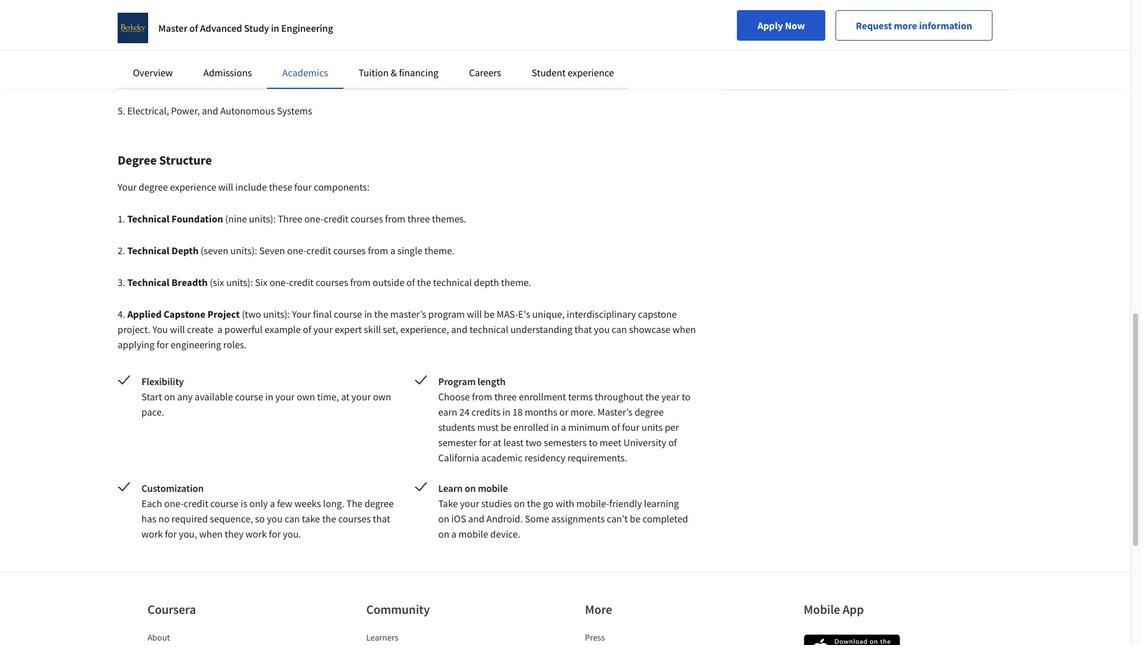 Task type: locate. For each thing, give the bounding box(es) containing it.
units): for three
[[249, 211, 276, 224]]

3 list item from the left
[[585, 643, 693, 646]]

3 technical from the top
[[127, 275, 170, 288]]

four up university
[[622, 420, 640, 433]]

completed
[[643, 511, 688, 524]]

seven
[[259, 243, 285, 256]]

1 vertical spatial deadline
[[931, 42, 969, 55]]

a inside program length choose from three enrollment terms throughout the year to earn 24 credits in 18 months or more. master's degree students must be enrolled in a minimum of four units per semester for at least two semesters to meet university of california academic residency requirements.
[[561, 420, 566, 433]]

from up credits
[[472, 389, 493, 402]]

be up least
[[501, 420, 512, 433]]

0 horizontal spatial to
[[589, 435, 598, 448]]

about list
[[148, 630, 256, 646]]

three up 18
[[495, 389, 517, 402]]

about
[[148, 631, 170, 643]]

1 vertical spatial 4.
[[118, 307, 125, 319]]

1 vertical spatial engineering
[[281, 22, 333, 34]]

must
[[477, 420, 499, 433]]

0 horizontal spatial three
[[408, 211, 430, 224]]

length
[[478, 374, 506, 387]]

1 vertical spatial 3.
[[118, 275, 125, 288]]

on left any
[[164, 389, 175, 402]]

1 horizontal spatial your
[[292, 307, 311, 319]]

course inside (two units): your final course in the master's program will be mas-e's unique, interdisciplinary capstone project. you will create  a powerful example of your expert skill set, experience, and technical understanding that you can showcase when applying for engineering roles.
[[334, 307, 362, 319]]

1 vertical spatial 2025
[[835, 42, 856, 55]]

list item down about link
[[148, 643, 256, 646]]

deadline for spring 2025 priority application deadline
[[945, 14, 982, 27]]

can inside customization each one-credit course is only a few weeks long. the degree has no required sequence, so you can take the courses that work for you, when they work for you.
[[285, 511, 300, 524]]

a left few
[[270, 496, 275, 509]]

one- right six
[[270, 275, 289, 288]]

0 vertical spatial can
[[612, 322, 627, 335]]

2 vertical spatial be
[[630, 511, 641, 524]]

list item for community
[[366, 643, 475, 646]]

biomedical
[[127, 8, 175, 20]]

1 vertical spatial can
[[285, 511, 300, 524]]

1 vertical spatial four
[[622, 420, 640, 433]]

0 vertical spatial course
[[334, 307, 362, 319]]

credit down components:
[[324, 211, 349, 224]]

components:
[[314, 179, 370, 192]]

1 horizontal spatial work
[[246, 527, 267, 539]]

0 vertical spatial will
[[218, 179, 233, 192]]

at
[[341, 389, 350, 402], [493, 435, 502, 448]]

in right available
[[265, 389, 273, 402]]

credit for six
[[289, 275, 314, 288]]

2 2. from the top
[[118, 243, 125, 256]]

advanced down biomechanical
[[200, 22, 242, 34]]

be right can't
[[630, 511, 641, 524]]

2025
[[838, 14, 859, 27], [835, 42, 856, 55]]

experience down structure
[[170, 179, 216, 192]]

course for is
[[210, 496, 239, 509]]

friendly
[[610, 496, 642, 509]]

0 vertical spatial be
[[484, 307, 495, 319]]

0 horizontal spatial degree
[[139, 179, 168, 192]]

you inside customization each one-credit course is only a few weeks long. the degree has no required sequence, so you can take the courses that work for you, when they work for you.
[[267, 511, 283, 524]]

1 horizontal spatial when
[[673, 322, 696, 335]]

1 horizontal spatial degree
[[365, 496, 394, 509]]

2 vertical spatial degree
[[365, 496, 394, 509]]

no
[[159, 511, 170, 524]]

app
[[843, 601, 864, 616]]

1 horizontal spatial be
[[501, 420, 512, 433]]

in left 18
[[503, 405, 511, 417]]

e's
[[519, 307, 530, 319]]

technical inside (two units): your final course in the master's program will be mas-e's unique, interdisciplinary capstone project. you will create  a powerful example of your expert skill set, experience, and technical understanding that you can showcase when applying for engineering roles.
[[470, 322, 509, 335]]

1 horizontal spatial experience
[[568, 66, 614, 79]]

0 vertical spatial you
[[594, 322, 610, 335]]

0 vertical spatial degree
[[139, 179, 168, 192]]

request
[[856, 19, 892, 32]]

1 vertical spatial your
[[292, 307, 311, 319]]

technical
[[433, 275, 472, 288], [470, 322, 509, 335]]

learners list
[[366, 630, 475, 646]]

0 vertical spatial 2024:
[[782, 14, 806, 27]]

learn on mobile take your studies on the go with mobile-friendly learning on ios and android. some assignments can't be completed on a mobile device.
[[438, 481, 688, 539]]

1 vertical spatial course
[[235, 389, 263, 402]]

one- for seven
[[287, 243, 307, 256]]

2 work from the left
[[246, 527, 267, 539]]

2 horizontal spatial will
[[467, 307, 482, 319]]

applied
[[127, 307, 162, 319]]

1. technical foundation (nine units): three one-credit courses from three themes.
[[118, 211, 466, 224]]

for left the you.
[[269, 527, 281, 539]]

courses up 3. technical breadth (six units): six one-credit courses from outside of the technical depth theme. at the top left of page
[[333, 243, 366, 256]]

can inside (two units): your final course in the master's program will be mas-e's unique, interdisciplinary capstone project. you will create  a powerful example of your expert skill set, experience, and technical understanding that you can showcase when applying for engineering roles.
[[612, 322, 627, 335]]

a down the ios
[[452, 527, 457, 539]]

course right available
[[235, 389, 263, 402]]

own right time,
[[373, 389, 391, 402]]

1 vertical spatial to
[[589, 435, 598, 448]]

1 vertical spatial you
[[267, 511, 283, 524]]

1 vertical spatial three
[[495, 389, 517, 402]]

in up skill
[[364, 307, 372, 319]]

0 horizontal spatial will
[[170, 322, 185, 335]]

deadline
[[945, 14, 982, 27], [931, 42, 969, 55]]

0 vertical spatial your
[[118, 179, 137, 192]]

credit for three
[[324, 211, 349, 224]]

time,
[[317, 389, 339, 402]]

for down must
[[479, 435, 491, 448]]

mobile-
[[577, 496, 610, 509]]

systems
[[277, 103, 312, 116]]

from left 'outside' at left top
[[350, 275, 371, 288]]

credit up 3. technical breadth (six units): six one-credit courses from outside of the technical depth theme. at the top left of page
[[307, 243, 331, 256]]

on inside the flexibility start on any available course in your own time, at your own pace.
[[164, 389, 175, 402]]

0 vertical spatial technical
[[433, 275, 472, 288]]

1 vertical spatial 2024:
[[779, 42, 804, 55]]

own left time,
[[297, 389, 315, 402]]

4. applied capstone project
[[118, 307, 240, 319]]

1 vertical spatial at
[[493, 435, 502, 448]]

project.
[[118, 322, 150, 335]]

work down so
[[246, 527, 267, 539]]

0 horizontal spatial be
[[484, 307, 495, 319]]

your right time,
[[352, 389, 371, 402]]

4. for 4. applied capstone project
[[118, 307, 125, 319]]

these
[[269, 179, 292, 192]]

from for a
[[368, 243, 388, 256]]

1 horizontal spatial that
[[575, 322, 592, 335]]

0 vertical spatial theme.
[[425, 243, 455, 256]]

capstone
[[164, 307, 206, 319]]

can
[[612, 322, 627, 335], [285, 511, 300, 524]]

1 horizontal spatial three
[[495, 389, 517, 402]]

technical up program
[[433, 275, 472, 288]]

three
[[408, 211, 430, 224], [495, 389, 517, 402]]

0 horizontal spatial four
[[294, 179, 312, 192]]

will
[[218, 179, 233, 192], [467, 307, 482, 319], [170, 322, 185, 335]]

from left single
[[368, 243, 388, 256]]

the up skill
[[374, 307, 388, 319]]

1 vertical spatial be
[[501, 420, 512, 433]]

1 horizontal spatial list item
[[366, 643, 475, 646]]

1 vertical spatial technical
[[127, 243, 170, 256]]

two
[[526, 435, 542, 448]]

academic
[[482, 450, 523, 463]]

0 horizontal spatial you
[[267, 511, 283, 524]]

list item
[[148, 643, 256, 646], [366, 643, 475, 646], [585, 643, 693, 646]]

your up the ios
[[460, 496, 480, 509]]

learn
[[438, 481, 463, 494]]

roles.
[[223, 337, 247, 350]]

one- right three
[[304, 211, 324, 224]]

2. left biomedical
[[118, 8, 125, 20]]

2024: right 22,
[[779, 42, 804, 55]]

course for in
[[334, 307, 362, 319]]

(seven
[[201, 243, 228, 256]]

technical up "applied"
[[127, 275, 170, 288]]

the inside customization each one-credit course is only a few weeks long. the degree has no required sequence, so you can take the courses that work for you, when they work for you.
[[322, 511, 336, 524]]

degree up units
[[635, 405, 664, 417]]

press
[[585, 631, 605, 643]]

few
[[277, 496, 292, 509]]

the down single
[[417, 275, 431, 288]]

1 2. from the top
[[118, 8, 125, 20]]

0 horizontal spatial when
[[199, 527, 223, 539]]

spring for july 22, 2024:
[[806, 42, 833, 55]]

one-
[[304, 211, 324, 224], [287, 243, 307, 256], [270, 275, 289, 288], [164, 496, 184, 509]]

example
[[265, 322, 301, 335]]

2 horizontal spatial be
[[630, 511, 641, 524]]

2. down 1.
[[118, 243, 125, 256]]

technical down mas-
[[470, 322, 509, 335]]

and inside (two units): your final course in the master's program will be mas-e's unique, interdisciplinary capstone project. you will create  a powerful example of your expert skill set, experience, and technical understanding that you can showcase when applying for engineering roles.
[[451, 322, 468, 335]]

master of advanced study in engineering
[[158, 22, 333, 34]]

0 vertical spatial spring
[[808, 14, 836, 27]]

2 technical from the top
[[127, 243, 170, 256]]

will right program
[[467, 307, 482, 319]]

can up the you.
[[285, 511, 300, 524]]

1 vertical spatial experience
[[170, 179, 216, 192]]

1 horizontal spatial four
[[622, 420, 640, 433]]

course up "sequence,"
[[210, 496, 239, 509]]

experience right student on the top left
[[568, 66, 614, 79]]

and
[[177, 8, 194, 20], [235, 71, 251, 84], [202, 103, 218, 116], [451, 322, 468, 335], [468, 511, 485, 524]]

engineering
[[261, 8, 312, 20], [281, 22, 333, 34], [127, 39, 178, 52]]

advanced
[[200, 22, 242, 34], [127, 71, 169, 84]]

2 list item from the left
[[366, 643, 475, 646]]

courses down components:
[[351, 211, 383, 224]]

when down capstone
[[673, 322, 696, 335]]

1 vertical spatial theme.
[[501, 275, 531, 288]]

theme. right single
[[425, 243, 455, 256]]

2 horizontal spatial degree
[[635, 405, 664, 417]]

credit inside customization each one-credit course is only a few weeks long. the degree has no required sequence, so you can take the courses that work for you, when they work for you.
[[184, 496, 208, 509]]

in inside the flexibility start on any available course in your own time, at your own pace.
[[265, 389, 273, 402]]

4. up 5.
[[118, 71, 125, 84]]

the inside program length choose from three enrollment terms throughout the year to earn 24 credits in 18 months or more. master's degree students must be enrolled in a minimum of four units per semester for at least two semesters to meet university of california academic residency requirements.
[[646, 389, 660, 402]]

deadline right more
[[945, 14, 982, 27]]

your down degree
[[118, 179, 137, 192]]

0 vertical spatial to
[[682, 389, 691, 402]]

2 4. from the top
[[118, 307, 125, 319]]

master
[[158, 22, 188, 34]]

0 horizontal spatial theme.
[[425, 243, 455, 256]]

0 horizontal spatial advanced
[[127, 71, 169, 84]]

to up requirements.
[[589, 435, 598, 448]]

and right the ios
[[468, 511, 485, 524]]

0 horizontal spatial that
[[373, 511, 390, 524]]

at inside the flexibility start on any available course in your own time, at your own pace.
[[341, 389, 350, 402]]

1 3. from the top
[[118, 39, 125, 52]]

0 vertical spatial technical
[[127, 211, 170, 224]]

technical left depth
[[127, 243, 170, 256]]

when inside (two units): your final course in the master's program will be mas-e's unique, interdisciplinary capstone project. you will create  a powerful example of your expert skill set, experience, and technical understanding that you can showcase when applying for engineering roles.
[[673, 322, 696, 335]]

your left final
[[292, 307, 311, 319]]

2 horizontal spatial list item
[[585, 643, 693, 646]]

1 list item from the left
[[148, 643, 256, 646]]

course inside the flexibility start on any available course in your own time, at your own pace.
[[235, 389, 263, 402]]

spring right now
[[808, 14, 836, 27]]

skill
[[364, 322, 381, 335]]

2 vertical spatial will
[[170, 322, 185, 335]]

they
[[225, 527, 244, 539]]

july
[[742, 42, 761, 55]]

0 horizontal spatial can
[[285, 511, 300, 524]]

0 horizontal spatial own
[[297, 389, 315, 402]]

one- right seven
[[287, 243, 307, 256]]

1 horizontal spatial can
[[612, 322, 627, 335]]

at up academic
[[493, 435, 502, 448]]

from
[[385, 211, 406, 224], [368, 243, 388, 256], [350, 275, 371, 288], [472, 389, 493, 402]]

1 vertical spatial spring
[[806, 42, 833, 55]]

you down interdisciplinary at the top
[[594, 322, 610, 335]]

0 vertical spatial that
[[575, 322, 592, 335]]

analysis
[[202, 39, 237, 52]]

you right so
[[267, 511, 283, 524]]

theme. right depth
[[501, 275, 531, 288]]

the left year
[[646, 389, 660, 402]]

courses down the
[[338, 511, 371, 524]]

manufacturing
[[171, 71, 233, 84]]

2. for 2. technical depth (seven units): seven one-credit courses from a single theme.
[[118, 243, 125, 256]]

technical for 1.
[[127, 211, 170, 224]]

units): left six
[[226, 275, 253, 288]]

units): inside (two units): your final course in the master's program will be mas-e's unique, interdisciplinary capstone project. you will create  a powerful example of your expert skill set, experience, and technical understanding that you can showcase when applying for engineering roles.
[[263, 307, 290, 319]]

of
[[189, 22, 198, 34], [407, 275, 415, 288], [303, 322, 312, 335], [612, 420, 620, 433], [669, 435, 677, 448]]

0 vertical spatial deadline
[[945, 14, 982, 27]]

device.
[[490, 527, 521, 539]]

0 horizontal spatial work
[[142, 527, 163, 539]]

0 vertical spatial application
[[894, 14, 943, 27]]

your inside learn on mobile take your studies on the go with mobile-friendly learning on ios and android. some assignments can't be completed on a mobile device.
[[460, 496, 480, 509]]

1 horizontal spatial to
[[682, 389, 691, 402]]

of right the "example"
[[303, 322, 312, 335]]

units): for six
[[226, 275, 253, 288]]

1 vertical spatial technical
[[470, 322, 509, 335]]

that inside (two units): your final course in the master's program will be mas-e's unique, interdisciplinary capstone project. you will create  a powerful example of your expert skill set, experience, and technical understanding that you can showcase when applying for engineering roles.
[[575, 322, 592, 335]]

mobile up 'studies'
[[478, 481, 508, 494]]

2 own from the left
[[373, 389, 391, 402]]

of right 'outside' at left top
[[407, 275, 415, 288]]

work
[[142, 527, 163, 539], [246, 527, 267, 539]]

units): up the "example"
[[263, 307, 290, 319]]

1 horizontal spatial advanced
[[200, 22, 242, 34]]

university
[[624, 435, 667, 448]]

three left themes.
[[408, 211, 430, 224]]

0 vertical spatial 3.
[[118, 39, 125, 52]]

engineering up academics link
[[281, 22, 333, 34]]

unique,
[[533, 307, 565, 319]]

1 vertical spatial when
[[199, 527, 223, 539]]

and down program
[[451, 322, 468, 335]]

credit down 2. technical depth (seven units): seven one-credit courses from a single theme.
[[289, 275, 314, 288]]

0 horizontal spatial your
[[118, 179, 137, 192]]

0 horizontal spatial list item
[[148, 643, 256, 646]]

can down interdisciplinary at the top
[[612, 322, 627, 335]]

1 horizontal spatial own
[[373, 389, 391, 402]]

0 vertical spatial 2.
[[118, 8, 125, 20]]

throughout
[[595, 389, 644, 402]]

overview
[[133, 66, 173, 79]]

one- inside customization each one-credit course is only a few weeks long. the degree has no required sequence, so you can take the courses that work for you, when they work for you.
[[164, 496, 184, 509]]

0 vertical spatial advanced
[[200, 22, 242, 34]]

engineering up "study"
[[261, 8, 312, 20]]

on left the ios
[[438, 511, 450, 524]]

overview link
[[133, 66, 173, 79]]

2 vertical spatial course
[[210, 496, 239, 509]]

0 vertical spatial 4.
[[118, 71, 125, 84]]

engineering up overview
[[127, 39, 178, 52]]

1 vertical spatial that
[[373, 511, 390, 524]]

understanding
[[511, 322, 573, 335]]

0 vertical spatial at
[[341, 389, 350, 402]]

one- down customization
[[164, 496, 184, 509]]

go
[[543, 496, 554, 509]]

0 vertical spatial when
[[673, 322, 696, 335]]

per
[[665, 420, 679, 433]]

will down "4. applied capstone project"
[[170, 322, 185, 335]]

1 4. from the top
[[118, 71, 125, 84]]

three
[[278, 211, 302, 224]]

year
[[662, 389, 680, 402]]

depth
[[172, 243, 199, 256]]

that
[[575, 322, 592, 335], [373, 511, 390, 524]]

courses
[[351, 211, 383, 224], [333, 243, 366, 256], [316, 275, 348, 288], [338, 511, 371, 524]]

advanced up "electrical,"
[[127, 71, 169, 84]]

2 3. from the top
[[118, 275, 125, 288]]

degree right the
[[365, 496, 394, 509]]

degree inside customization each one-credit course is only a few weeks long. the degree has no required sequence, so you can take the courses that work for you, when they work for you.
[[365, 496, 394, 509]]

your down final
[[314, 322, 333, 335]]

power,
[[171, 103, 200, 116]]

be inside program length choose from three enrollment terms throughout the year to earn 24 credits in 18 months or more. master's degree students must be enrolled in a minimum of four units per semester for at least two semesters to meet university of california academic residency requirements.
[[501, 420, 512, 433]]

biomechanical
[[196, 8, 259, 20]]

1 vertical spatial advanced
[[127, 71, 169, 84]]

only
[[250, 496, 268, 509]]

in inside (two units): your final course in the master's program will be mas-e's unique, interdisciplinary capstone project. you will create  a powerful example of your expert skill set, experience, and technical understanding that you can showcase when applying for engineering roles.
[[364, 307, 372, 319]]

1 vertical spatial degree
[[635, 405, 664, 417]]

2025 left priority
[[838, 14, 859, 27]]

own
[[297, 389, 315, 402], [373, 389, 391, 402]]

when right you,
[[199, 527, 223, 539]]

so
[[255, 511, 265, 524]]

2025 left final
[[835, 42, 856, 55]]

1 vertical spatial application
[[881, 42, 929, 55]]

for down no
[[165, 527, 177, 539]]

each
[[142, 496, 162, 509]]

a down project
[[217, 322, 223, 335]]

units): left seven
[[230, 243, 257, 256]]

1 vertical spatial mobile
[[459, 527, 488, 539]]

course inside customization each one-credit course is only a few weeks long. the degree has no required sequence, so you can take the courses that work for you, when they work for you.
[[210, 496, 239, 509]]

study
[[244, 22, 269, 34]]

list item for coursera
[[148, 643, 256, 646]]

mobile down the ios
[[459, 527, 488, 539]]

1 horizontal spatial you
[[594, 322, 610, 335]]

0 vertical spatial 2025
[[838, 14, 859, 27]]

4. up project.
[[118, 307, 125, 319]]

degree down degree structure
[[139, 179, 168, 192]]

1 technical from the top
[[127, 211, 170, 224]]

courses for outside
[[316, 275, 348, 288]]

from up single
[[385, 211, 406, 224]]

2 vertical spatial technical
[[127, 275, 170, 288]]

on down take
[[438, 527, 450, 539]]

be left mas-
[[484, 307, 495, 319]]

when
[[673, 322, 696, 335], [199, 527, 223, 539]]

credit up required
[[184, 496, 208, 509]]

project
[[208, 307, 240, 319]]

now
[[785, 19, 805, 32]]

student experience link
[[532, 66, 614, 79]]

1 horizontal spatial at
[[493, 435, 502, 448]]

technical for 3.
[[127, 275, 170, 288]]

(two
[[242, 307, 261, 319]]



Task type: vqa. For each thing, say whether or not it's contained in the screenshot.
Seven's one-
yes



Task type: describe. For each thing, give the bounding box(es) containing it.
technical for 2.
[[127, 243, 170, 256]]

residency
[[525, 450, 566, 463]]

students
[[438, 420, 475, 433]]

0 vertical spatial engineering
[[261, 8, 312, 20]]

deadline for spring 2025 final application deadline
[[931, 42, 969, 55]]

from for three
[[385, 211, 406, 224]]

1 work from the left
[[142, 527, 163, 539]]

that inside customization each one-credit course is only a few weeks long. the degree has no required sequence, so you can take the courses that work for you, when they work for you.
[[373, 511, 390, 524]]

set,
[[383, 322, 398, 335]]

on up android.
[[514, 496, 525, 509]]

be inside (two units): your final course in the master's program will be mas-e's unique, interdisciplinary capstone project. you will create  a powerful example of your expert skill set, experience, and technical understanding that you can showcase when applying for engineering roles.
[[484, 307, 495, 319]]

start
[[142, 389, 162, 402]]

requirements.
[[568, 450, 628, 463]]

be inside learn on mobile take your studies on the go with mobile-friendly learning on ios and android. some assignments can't be completed on a mobile device.
[[630, 511, 641, 524]]

expert
[[335, 322, 362, 335]]

4. advanced manufacturing and materials
[[118, 71, 292, 84]]

coursera
[[148, 601, 196, 616]]

1 vertical spatial will
[[467, 307, 482, 319]]

units
[[642, 420, 663, 433]]

powerful
[[225, 322, 263, 335]]

more.
[[571, 405, 596, 417]]

11,
[[766, 14, 780, 27]]

a inside (two units): your final course in the master's program will be mas-e's unique, interdisciplinary capstone project. you will create  a powerful example of your expert skill set, experience, and technical understanding that you can showcase when applying for engineering roles.
[[217, 322, 223, 335]]

0 vertical spatial mobile
[[478, 481, 508, 494]]

press list
[[585, 630, 693, 646]]

tuition & financing
[[359, 66, 439, 79]]

for inside (two units): your final course in the master's program will be mas-e's unique, interdisciplinary capstone project. you will create  a powerful example of your expert skill set, experience, and technical understanding that you can showcase when applying for engineering roles.
[[157, 337, 169, 350]]

enrolled
[[514, 420, 549, 433]]

pace.
[[142, 405, 164, 417]]

download on the app store image
[[804, 634, 901, 646]]

courses inside customization each one-credit course is only a few weeks long. the degree has no required sequence, so you can take the courses that work for you, when they work for you.
[[338, 511, 371, 524]]

and left materials
[[235, 71, 251, 84]]

your inside (two units): your final course in the master's program will be mas-e's unique, interdisciplinary capstone project. you will create  a powerful example of your expert skill set, experience, and technical understanding that you can showcase when applying for engineering roles.
[[314, 322, 333, 335]]

least
[[504, 435, 524, 448]]

when inside customization each one-credit course is only a few weeks long. the degree has no required sequence, so you can take the courses that work for you, when they work for you.
[[199, 527, 223, 539]]

you,
[[179, 527, 197, 539]]

uc berkeley college of engineering logo image
[[118, 13, 148, 43]]

mobile app
[[804, 601, 864, 616]]

units): for seven
[[230, 243, 257, 256]]

3. for 3. engineering data analysis
[[118, 39, 125, 52]]

2. biomedical and biomechanical engineering
[[118, 8, 312, 20]]

4. for 4. advanced manufacturing and materials
[[118, 71, 125, 84]]

earn
[[438, 405, 458, 417]]

at inside program length choose from three enrollment terms throughout the year to earn 24 credits in 18 months or more. master's degree students must be enrolled in a minimum of four units per semester for at least two semesters to meet university of california academic residency requirements.
[[493, 435, 502, 448]]

more
[[585, 601, 613, 616]]

customization each one-credit course is only a few weeks long. the degree has no required sequence, so you can take the courses that work for you, when they work for you.
[[142, 481, 394, 539]]

studies
[[482, 496, 512, 509]]

program
[[438, 374, 476, 387]]

four inside program length choose from three enrollment terms throughout the year to earn 24 credits in 18 months or more. master's degree students must be enrolled in a minimum of four units per semester for at least two semesters to meet university of california academic residency requirements.
[[622, 420, 640, 433]]

required
[[172, 511, 208, 524]]

in up semesters
[[551, 420, 559, 433]]

learners link
[[366, 631, 399, 643]]

july 22, 2024: spring 2025 final application deadline
[[742, 42, 969, 55]]

foundation
[[172, 211, 223, 224]]

(two units): your final course in the master's program will be mas-e's unique, interdisciplinary capstone project. you will create  a powerful example of your expert skill set, experience, and technical understanding that you can showcase when applying for engineering roles.
[[118, 307, 696, 350]]

three inside program length choose from three enrollment terms throughout the year to earn 24 credits in 18 months or more. master's degree students must be enrolled in a minimum of four units per semester for at least two semesters to meet university of california academic residency requirements.
[[495, 389, 517, 402]]

0 horizontal spatial experience
[[170, 179, 216, 192]]

and right power,
[[202, 103, 218, 116]]

mas-
[[497, 307, 519, 319]]

from inside program length choose from three enrollment terms throughout the year to earn 24 credits in 18 months or more. master's degree students must be enrolled in a minimum of four units per semester for at least two semesters to meet university of california academic residency requirements.
[[472, 389, 493, 402]]

of inside (two units): your final course in the master's program will be mas-e's unique, interdisciplinary capstone project. you will create  a powerful example of your expert skill set, experience, and technical understanding that you can showcase when applying for engineering roles.
[[303, 322, 312, 335]]

courses for three
[[351, 211, 383, 224]]

careers
[[469, 66, 501, 79]]

with
[[556, 496, 575, 509]]

data
[[180, 39, 200, 52]]

the inside learn on mobile take your studies on the go with mobile-friendly learning on ios and android. some assignments can't be completed on a mobile device.
[[527, 496, 541, 509]]

terms
[[568, 389, 593, 402]]

structure
[[159, 151, 212, 167]]

flexibility start on any available course in your own time, at your own pace.
[[142, 374, 391, 417]]

1 horizontal spatial theme.
[[501, 275, 531, 288]]

careers link
[[469, 66, 501, 79]]

(nine
[[225, 211, 247, 224]]

3. for 3. technical breadth (six units): six one-credit courses from outside of the technical depth theme.
[[118, 275, 125, 288]]

of down per
[[669, 435, 677, 448]]

electrical,
[[127, 103, 169, 116]]

available
[[195, 389, 233, 402]]

2. technical depth (seven units): seven one-credit courses from a single theme.
[[118, 243, 455, 256]]

5.
[[118, 103, 125, 116]]

&
[[391, 66, 397, 79]]

semester
[[438, 435, 477, 448]]

3. technical breadth (six units): six one-credit courses from outside of the technical depth theme.
[[118, 275, 531, 288]]

information
[[920, 19, 973, 32]]

academics link
[[283, 66, 328, 79]]

2. for 2. biomedical and biomechanical engineering
[[118, 8, 125, 20]]

apply now button
[[738, 10, 826, 41]]

2024: for june 11, 2024:
[[782, 14, 806, 27]]

for inside program length choose from three enrollment terms throughout the year to earn 24 credits in 18 months or more. master's degree students must be enrolled in a minimum of four units per semester for at least two semesters to meet university of california academic residency requirements.
[[479, 435, 491, 448]]

of up data
[[189, 22, 198, 34]]

is
[[241, 496, 248, 509]]

themes.
[[432, 211, 466, 224]]

single
[[398, 243, 423, 256]]

your inside (two units): your final course in the master's program will be mas-e's unique, interdisciplinary capstone project. you will create  a powerful example of your expert skill set, experience, and technical understanding that you can showcase when applying for engineering roles.
[[292, 307, 311, 319]]

about link
[[148, 631, 170, 643]]

autonomous
[[220, 103, 275, 116]]

application for priority
[[894, 14, 943, 27]]

2025 for priority
[[838, 14, 859, 27]]

a inside customization each one-credit course is only a few weeks long. the degree has no required sequence, so you can take the courses that work for you, when they work for you.
[[270, 496, 275, 509]]

final
[[313, 307, 332, 319]]

application for final
[[881, 42, 929, 55]]

1 horizontal spatial will
[[218, 179, 233, 192]]

the
[[347, 496, 363, 509]]

flexibility
[[142, 374, 184, 387]]

tuition
[[359, 66, 389, 79]]

your left time,
[[276, 389, 295, 402]]

2024: for july 22, 2024:
[[779, 42, 804, 55]]

request more information
[[856, 19, 973, 32]]

one- for six
[[270, 275, 289, 288]]

a left single
[[390, 243, 396, 256]]

one- for three
[[304, 211, 324, 224]]

0 vertical spatial three
[[408, 211, 430, 224]]

meet
[[600, 435, 622, 448]]

degree inside program length choose from three enrollment terms throughout the year to earn 24 credits in 18 months or more. master's degree students must be enrolled in a minimum of four units per semester for at least two semesters to meet university of california academic residency requirements.
[[635, 405, 664, 417]]

sequence,
[[210, 511, 253, 524]]

spring for june 11, 2024:
[[808, 14, 836, 27]]

and up master
[[177, 8, 194, 20]]

android.
[[487, 511, 523, 524]]

master's
[[598, 405, 633, 417]]

apply now
[[758, 19, 805, 32]]

take
[[438, 496, 458, 509]]

5. electrical, power, and autonomous systems
[[118, 103, 312, 116]]

of down master's
[[612, 420, 620, 433]]

student experience
[[532, 66, 614, 79]]

in right "study"
[[271, 22, 279, 34]]

on right learn
[[465, 481, 476, 494]]

apply
[[758, 19, 783, 32]]

engineering
[[171, 337, 221, 350]]

courses for a
[[333, 243, 366, 256]]

you inside (two units): your final course in the master's program will be mas-e's unique, interdisciplinary capstone project. you will create  a powerful example of your expert skill set, experience, and technical understanding that you can showcase when applying for engineering roles.
[[594, 322, 610, 335]]

final
[[858, 42, 879, 55]]

2025 for final
[[835, 42, 856, 55]]

a inside learn on mobile take your studies on the go with mobile-friendly learning on ios and android. some assignments can't be completed on a mobile device.
[[452, 527, 457, 539]]

18
[[513, 405, 523, 417]]

1 own from the left
[[297, 389, 315, 402]]

2 vertical spatial engineering
[[127, 39, 178, 52]]

any
[[177, 389, 193, 402]]

interdisciplinary
[[567, 307, 636, 319]]

credit for seven
[[307, 243, 331, 256]]

0 vertical spatial experience
[[568, 66, 614, 79]]

and inside learn on mobile take your studies on the go with mobile-friendly learning on ios and android. some assignments can't be completed on a mobile device.
[[468, 511, 485, 524]]

credits
[[472, 405, 501, 417]]

tuition & financing link
[[359, 66, 439, 79]]

six
[[255, 275, 268, 288]]

the inside (two units): your final course in the master's program will be mas-e's unique, interdisciplinary capstone project. you will create  a powerful example of your expert skill set, experience, and technical understanding that you can showcase when applying for engineering roles.
[[374, 307, 388, 319]]

showcase
[[629, 322, 671, 335]]

list item for more
[[585, 643, 693, 646]]

you.
[[283, 527, 301, 539]]

0 vertical spatial four
[[294, 179, 312, 192]]

from for outside
[[350, 275, 371, 288]]



